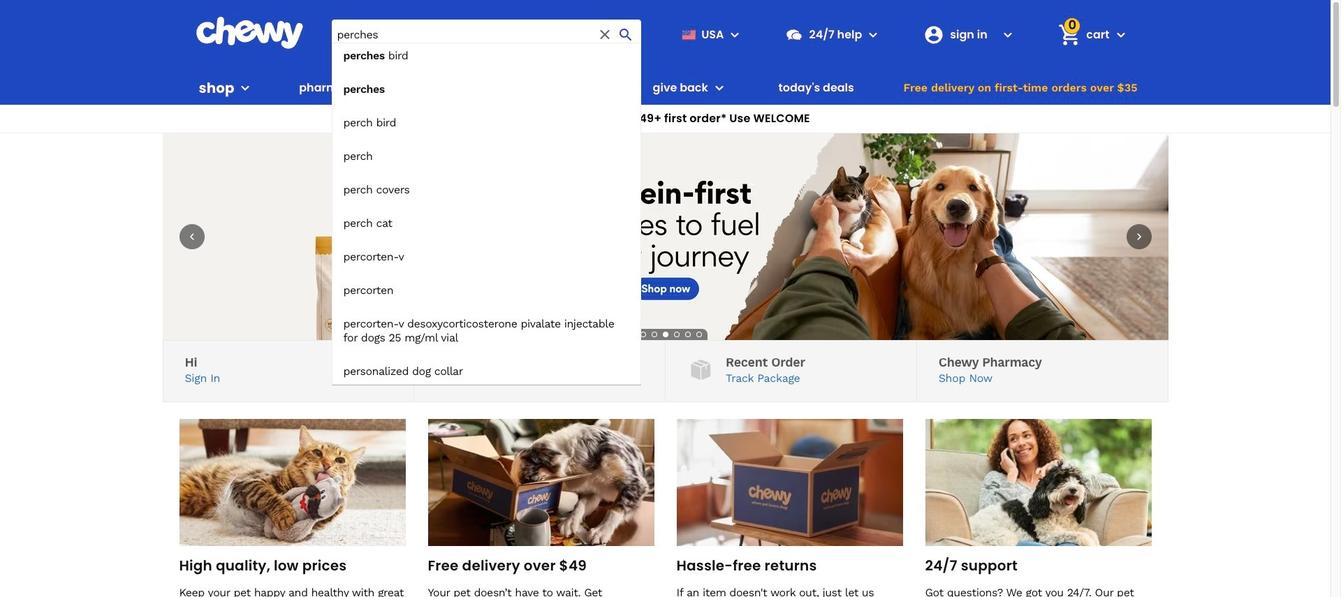 Task type: describe. For each thing, give the bounding box(es) containing it.
choose slide to display. group
[[638, 329, 705, 340]]

cart menu image
[[1113, 26, 1129, 43]]

give back menu image
[[711, 80, 728, 96]]

menu image
[[727, 26, 744, 43]]

list box inside 'site' banner
[[332, 43, 642, 385]]

Search text field
[[332, 20, 642, 50]]

chewy support image
[[786, 26, 804, 44]]

menu image
[[237, 80, 254, 96]]

protein-first recipes to fuel their journey. shop american journey by chewy now. image
[[162, 133, 1169, 340]]

help menu image
[[865, 26, 882, 43]]

site banner
[[0, 0, 1331, 385]]

account menu image
[[1000, 26, 1017, 43]]



Task type: locate. For each thing, give the bounding box(es) containing it.
delete search image
[[597, 26, 614, 43]]

submit search image
[[618, 26, 635, 43]]

list box
[[332, 43, 642, 385]]

items image
[[1058, 22, 1082, 47]]

/ image
[[436, 357, 463, 384]]

Product search field
[[332, 20, 642, 385]]

chewy home image
[[195, 17, 304, 49]]

/ image
[[687, 357, 715, 384]]



Task type: vqa. For each thing, say whether or not it's contained in the screenshot.
Delete Search icon
yes



